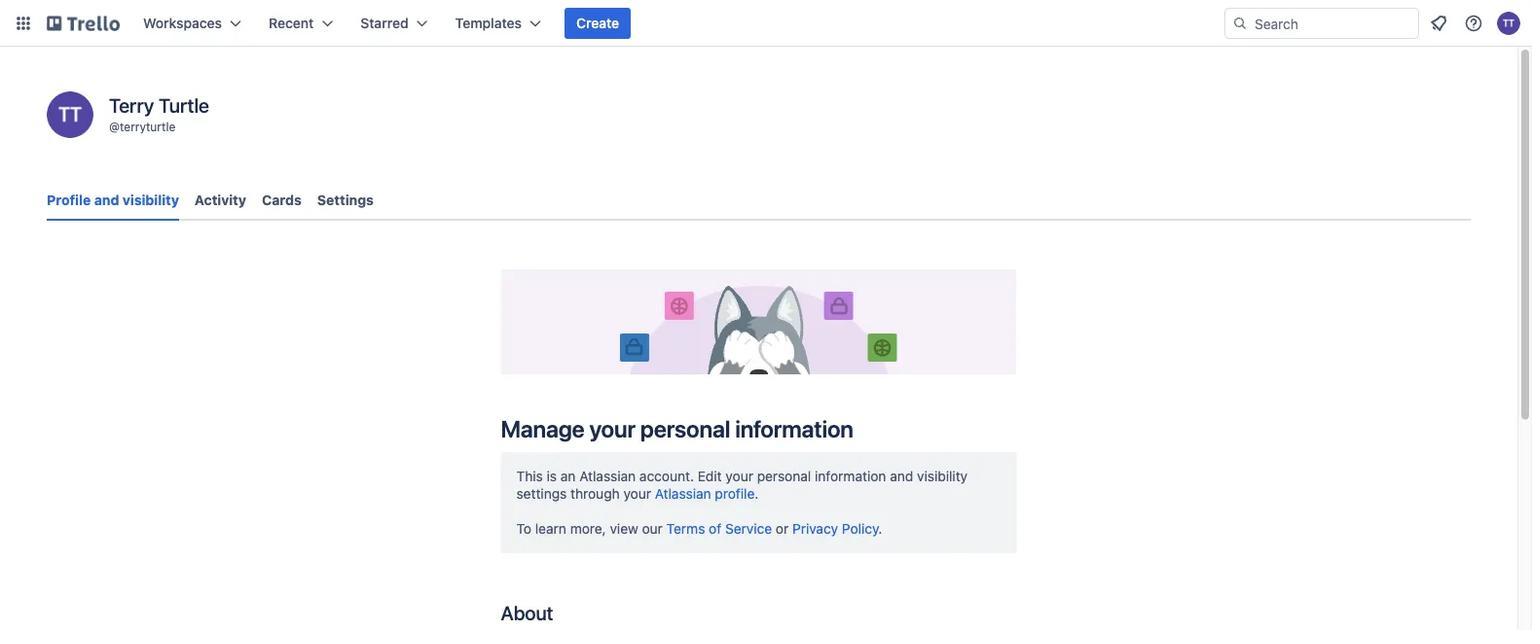 Task type: describe. For each thing, give the bounding box(es) containing it.
terryturtle
[[120, 120, 176, 133]]

visibility inside this is an atlassian account. edit your personal information and visibility settings through your
[[917, 469, 968, 485]]

profile
[[47, 192, 91, 208]]

settings
[[517, 486, 567, 502]]

manage
[[501, 416, 585, 443]]

more,
[[570, 521, 606, 537]]

. to learn more, view our
[[517, 486, 759, 537]]

edit
[[698, 469, 722, 485]]

learn
[[535, 521, 567, 537]]

terry
[[109, 93, 154, 116]]

0 vertical spatial information
[[735, 416, 854, 443]]

starred
[[361, 15, 409, 31]]

through
[[571, 486, 620, 502]]

primary element
[[0, 0, 1533, 47]]

terms of service or privacy policy .
[[667, 521, 883, 537]]

workspaces
[[143, 15, 222, 31]]

2 vertical spatial your
[[624, 486, 651, 502]]

manage your personal information
[[501, 416, 854, 443]]

terms
[[667, 521, 705, 537]]

recent button
[[257, 8, 345, 39]]

view
[[610, 521, 639, 537]]

create
[[576, 15, 619, 31]]

settings link
[[317, 183, 374, 218]]

activity link
[[195, 183, 246, 218]]

policy
[[842, 521, 879, 537]]

activity
[[195, 192, 246, 208]]

our
[[642, 521, 663, 537]]

privacy policy link
[[793, 521, 879, 537]]

1 vertical spatial your
[[726, 469, 754, 485]]

starred button
[[349, 8, 440, 39]]

this is an atlassian account. edit your personal information and visibility settings through your
[[517, 469, 968, 502]]

cards link
[[262, 183, 302, 218]]

terry turtle @ terryturtle
[[109, 93, 209, 133]]

visibility inside "profile and visibility" link
[[123, 192, 179, 208]]

is
[[547, 469, 557, 485]]



Task type: locate. For each thing, give the bounding box(es) containing it.
of
[[709, 521, 722, 537]]

atlassian up through
[[580, 469, 636, 485]]

terry turtle (terryturtle) image
[[47, 92, 93, 138]]

to
[[517, 521, 532, 537]]

profile
[[715, 486, 755, 502]]

and inside this is an atlassian account. edit your personal information and visibility settings through your
[[890, 469, 914, 485]]

personal up or
[[757, 469, 811, 485]]

1 horizontal spatial personal
[[757, 469, 811, 485]]

your down account.
[[624, 486, 651, 502]]

1 vertical spatial and
[[890, 469, 914, 485]]

search image
[[1233, 16, 1248, 31]]

1 horizontal spatial .
[[879, 521, 883, 537]]

privacy
[[793, 521, 839, 537]]

profile and visibility
[[47, 192, 179, 208]]

information
[[735, 416, 854, 443], [815, 469, 887, 485]]

1 horizontal spatial visibility
[[917, 469, 968, 485]]

open information menu image
[[1465, 14, 1484, 33]]

an
[[561, 469, 576, 485]]

1 vertical spatial atlassian
[[655, 486, 711, 502]]

service
[[725, 521, 772, 537]]

about
[[501, 602, 553, 624]]

personal up account.
[[641, 416, 731, 443]]

0 horizontal spatial atlassian
[[580, 469, 636, 485]]

0 vertical spatial visibility
[[123, 192, 179, 208]]

. inside . to learn more, view our
[[755, 486, 759, 502]]

information up this is an atlassian account. edit your personal information and visibility settings through your
[[735, 416, 854, 443]]

0 vertical spatial .
[[755, 486, 759, 502]]

0 vertical spatial your
[[590, 416, 636, 443]]

0 vertical spatial personal
[[641, 416, 731, 443]]

0 vertical spatial and
[[94, 192, 119, 208]]

atlassian inside this is an atlassian account. edit your personal information and visibility settings through your
[[580, 469, 636, 485]]

back to home image
[[47, 8, 120, 39]]

information up the policy
[[815, 469, 887, 485]]

0 horizontal spatial .
[[755, 486, 759, 502]]

and
[[94, 192, 119, 208], [890, 469, 914, 485]]

templates
[[455, 15, 522, 31]]

your up through
[[590, 416, 636, 443]]

.
[[755, 486, 759, 502], [879, 521, 883, 537]]

1 vertical spatial visibility
[[917, 469, 968, 485]]

and inside "profile and visibility" link
[[94, 192, 119, 208]]

terry turtle (terryturtle) image
[[1498, 12, 1521, 35]]

this
[[517, 469, 543, 485]]

account.
[[640, 469, 694, 485]]

atlassian profile
[[655, 486, 755, 502]]

1 horizontal spatial atlassian
[[655, 486, 711, 502]]

atlassian
[[580, 469, 636, 485], [655, 486, 711, 502]]

recent
[[269, 15, 314, 31]]

Search field
[[1248, 9, 1419, 38]]

terms of service link
[[667, 521, 772, 537]]

0 horizontal spatial personal
[[641, 416, 731, 443]]

profile and visibility link
[[47, 183, 179, 221]]

information inside this is an atlassian account. edit your personal information and visibility settings through your
[[815, 469, 887, 485]]

atlassian down account.
[[655, 486, 711, 502]]

create button
[[565, 8, 631, 39]]

0 vertical spatial atlassian
[[580, 469, 636, 485]]

cards
[[262, 192, 302, 208]]

turtle
[[159, 93, 209, 116]]

@
[[109, 120, 120, 133]]

0 horizontal spatial and
[[94, 192, 119, 208]]

settings
[[317, 192, 374, 208]]

1 vertical spatial information
[[815, 469, 887, 485]]

1 horizontal spatial and
[[890, 469, 914, 485]]

atlassian profile link
[[655, 486, 755, 502]]

your
[[590, 416, 636, 443], [726, 469, 754, 485], [624, 486, 651, 502]]

personal
[[641, 416, 731, 443], [757, 469, 811, 485]]

0 horizontal spatial visibility
[[123, 192, 179, 208]]

your up profile
[[726, 469, 754, 485]]

personal inside this is an atlassian account. edit your personal information and visibility settings through your
[[757, 469, 811, 485]]

templates button
[[444, 8, 553, 39]]

0 notifications image
[[1428, 12, 1451, 35]]

or
[[776, 521, 789, 537]]

visibility
[[123, 192, 179, 208], [917, 469, 968, 485]]

workspaces button
[[131, 8, 253, 39]]

. right privacy
[[879, 521, 883, 537]]

1 vertical spatial .
[[879, 521, 883, 537]]

. up service
[[755, 486, 759, 502]]

1 vertical spatial personal
[[757, 469, 811, 485]]



Task type: vqa. For each thing, say whether or not it's contained in the screenshot.
sm image
no



